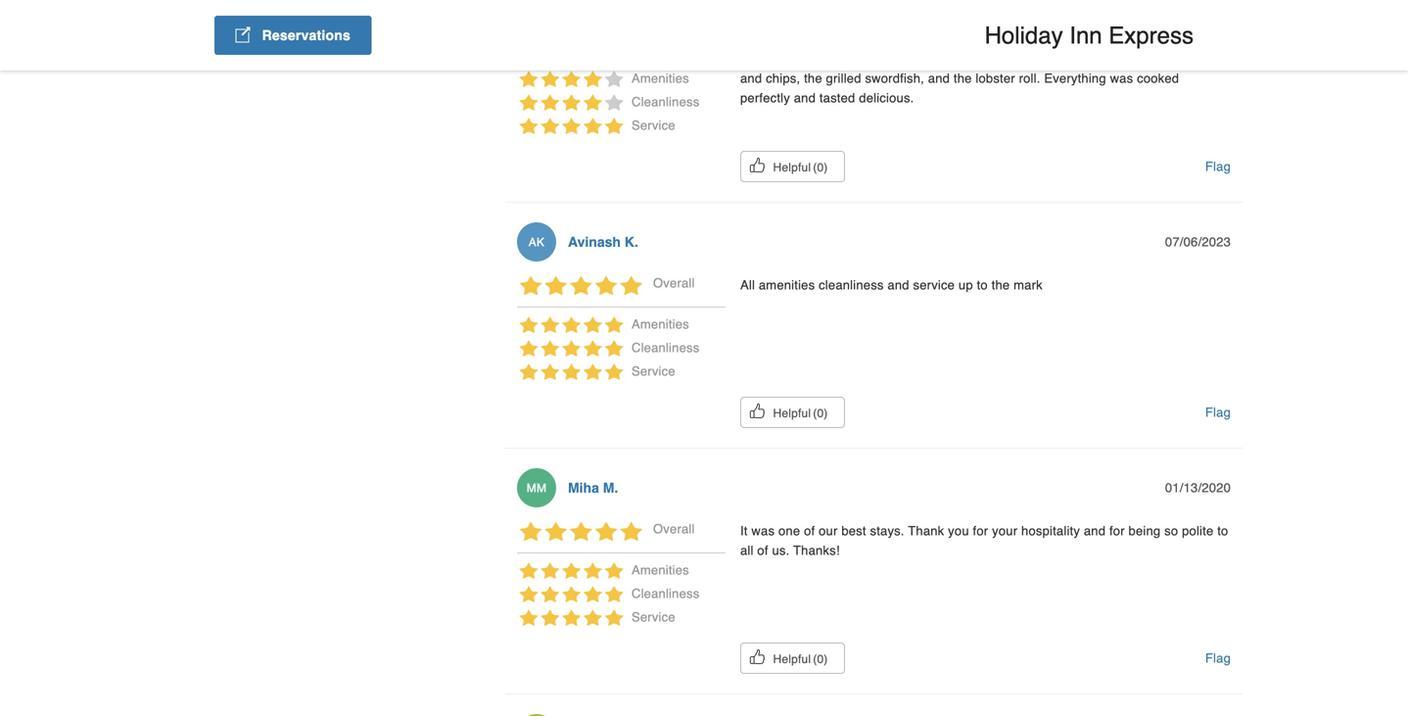 Task type: locate. For each thing, give the bounding box(es) containing it.
2 horizontal spatial was
[[1111, 71, 1134, 86]]

3 helpful from the top
[[774, 653, 811, 666]]

overall left it
[[654, 522, 695, 536]]

my
[[1013, 32, 1030, 47]]

0 vertical spatial service
[[632, 118, 676, 133]]

flag link
[[1206, 151, 1232, 182], [1206, 397, 1232, 428], [1206, 643, 1232, 674]]

helpful (0) for avinash k.
[[774, 407, 828, 420]]

our inside it was one of our best stays. thank you for your hospitality and for being so polite to all of us. thanks!
[[819, 524, 838, 538]]

so
[[1165, 524, 1179, 538]]

was down we
[[1111, 71, 1134, 86]]

was right it
[[752, 524, 775, 538]]

1 vertical spatial was
[[1111, 71, 1134, 86]]

being
[[1129, 524, 1161, 538]]

service
[[632, 118, 676, 133], [632, 364, 676, 379], [632, 610, 676, 625]]

0 horizontal spatial for
[[926, 32, 941, 47]]

fish
[[1200, 51, 1221, 66]]

chips,
[[766, 71, 801, 86]]

our up thanks!
[[819, 524, 838, 538]]

amenities for avinash k.
[[632, 317, 690, 332]]

for right you
[[973, 524, 989, 538]]

1 vertical spatial cleanliness
[[632, 340, 700, 355]]

2 flag link from the top
[[1206, 397, 1232, 428]]

cooked
[[1138, 71, 1180, 86]]

creamy
[[851, 51, 894, 66]]

perfectly
[[741, 91, 791, 105]]

0 vertical spatial (0)
[[813, 161, 828, 174]]

grilled
[[826, 71, 862, 86]]

dinner
[[945, 32, 982, 47]]

of
[[804, 524, 815, 538], [758, 543, 769, 558]]

2 helpful (0) from the top
[[774, 407, 828, 420]]

was down the
[[824, 51, 847, 66]]

inn
[[1070, 22, 1103, 49]]

2 vertical spatial helpful (0)
[[774, 653, 828, 666]]

1 with from the left
[[985, 32, 1009, 47]]

2 with from the left
[[1142, 32, 1165, 47]]

1 vertical spatial to
[[1218, 524, 1229, 538]]

2 vertical spatial flag
[[1206, 651, 1232, 666]]

2 service from the top
[[632, 364, 676, 379]]

with up for
[[985, 32, 1009, 47]]

with up ordered
[[1142, 32, 1165, 47]]

3 flag link from the top
[[1206, 643, 1232, 674]]

1 (0) from the top
[[813, 161, 828, 174]]

amenities for miha m.
[[632, 563, 690, 578]]

and down chips,
[[794, 91, 816, 105]]

1 vertical spatial flag
[[1206, 405, 1232, 420]]

service for k.
[[632, 364, 676, 379]]

1 vertical spatial amenities
[[632, 317, 690, 332]]

2 vertical spatial (0)
[[813, 653, 828, 666]]

swordfish,
[[866, 71, 925, 86]]

helpful
[[774, 161, 811, 174], [774, 407, 811, 420], [774, 653, 811, 666]]

0 vertical spatial overall
[[654, 276, 695, 290]]

helpful (0)
[[774, 161, 828, 174], [774, 407, 828, 420], [774, 653, 828, 666]]

our inside recently visited the  restaurant for dinner with my family. we started with the lobster bisque, which was creamy and flavorful. for our main courses, we ordered the fish and chips, the grilled swordfish, and the lobster roll. everything was cooked perfectly and tasted delicious.
[[1001, 51, 1020, 66]]

and
[[898, 51, 920, 66], [741, 71, 763, 86], [929, 71, 950, 86], [794, 91, 816, 105], [888, 278, 910, 292], [1084, 524, 1106, 538]]

2 (0) from the top
[[813, 407, 828, 420]]

0 vertical spatial helpful (0)
[[774, 161, 828, 174]]

to
[[977, 278, 988, 292], [1218, 524, 1229, 538]]

07/06/2023
[[1166, 235, 1232, 249]]

flag
[[1206, 159, 1232, 174], [1206, 405, 1232, 420], [1206, 651, 1232, 666]]

and right hospitality
[[1084, 524, 1106, 538]]

1 service from the top
[[632, 118, 676, 133]]

0 horizontal spatial to
[[977, 278, 988, 292]]

2 vertical spatial helpful
[[774, 653, 811, 666]]

it was one of our best stays. thank you for your hospitality and for being so polite to all of us. thanks!
[[741, 524, 1229, 558]]

mm
[[527, 482, 547, 495]]

of right one at the bottom
[[804, 524, 815, 538]]

all amenities cleanliness and service up to the mark
[[741, 278, 1043, 292]]

2 flag from the top
[[1206, 405, 1232, 420]]

0 vertical spatial flag link
[[1206, 151, 1232, 182]]

0 vertical spatial amenities
[[632, 71, 690, 86]]

1 horizontal spatial was
[[824, 51, 847, 66]]

for inside recently visited the  restaurant for dinner with my family. we started with the lobster bisque, which was creamy and flavorful. for our main courses, we ordered the fish and chips, the grilled swordfish, and the lobster roll. everything was cooked perfectly and tasted delicious.
[[926, 32, 941, 47]]

helpful for avinash k.
[[774, 407, 811, 420]]

1 flag link from the top
[[1206, 151, 1232, 182]]

2 horizontal spatial for
[[1110, 524, 1126, 538]]

2 vertical spatial was
[[752, 524, 775, 538]]

0 horizontal spatial lobster
[[976, 71, 1016, 86]]

reservations
[[262, 27, 351, 43]]

3 amenities from the top
[[632, 563, 690, 578]]

(0) for avinash k.
[[813, 407, 828, 420]]

we
[[1075, 32, 1094, 47]]

for up "flavorful."
[[926, 32, 941, 47]]

to right polite
[[1218, 524, 1229, 538]]

we
[[1109, 51, 1126, 66]]

2 vertical spatial cleanliness
[[632, 586, 700, 601]]

overall left all
[[654, 276, 695, 290]]

visited
[[791, 32, 828, 47]]

3 flag from the top
[[1206, 651, 1232, 666]]

was inside it was one of our best stays. thank you for your hospitality and for being so polite to all of us. thanks!
[[752, 524, 775, 538]]

the
[[1169, 32, 1187, 47], [1178, 51, 1197, 66], [804, 71, 823, 86], [954, 71, 972, 86], [992, 278, 1010, 292]]

1 vertical spatial (0)
[[813, 407, 828, 420]]

was
[[824, 51, 847, 66], [1111, 71, 1134, 86], [752, 524, 775, 538]]

of right all
[[758, 543, 769, 558]]

0 vertical spatial of
[[804, 524, 815, 538]]

2 amenities from the top
[[632, 317, 690, 332]]

the left fish
[[1178, 51, 1197, 66]]

1 horizontal spatial for
[[973, 524, 989, 538]]

overall
[[654, 276, 695, 290], [654, 522, 695, 536]]

1 vertical spatial overall
[[654, 522, 695, 536]]

the down which
[[804, 71, 823, 86]]

k.
[[625, 234, 639, 250]]

0 vertical spatial was
[[824, 51, 847, 66]]

1 horizontal spatial with
[[1142, 32, 1165, 47]]

1 horizontal spatial our
[[1001, 51, 1020, 66]]

which
[[787, 51, 820, 66]]

flag for miha m.
[[1206, 651, 1232, 666]]

and left service
[[888, 278, 910, 292]]

(0)
[[813, 161, 828, 174], [813, 407, 828, 420], [813, 653, 828, 666]]

recently
[[741, 32, 787, 47]]

1 flag from the top
[[1206, 159, 1232, 174]]

3 helpful (0) from the top
[[774, 653, 828, 666]]

main
[[1023, 51, 1052, 66]]

lobster down for
[[976, 71, 1016, 86]]

0 vertical spatial lobster
[[1191, 32, 1230, 47]]

2 helpful from the top
[[774, 407, 811, 420]]

one
[[779, 524, 801, 538]]

1 horizontal spatial lobster
[[1191, 32, 1230, 47]]

1 cleanliness from the top
[[632, 95, 700, 109]]

2 vertical spatial amenities
[[632, 563, 690, 578]]

family.
[[1034, 32, 1071, 47]]

delicious.
[[860, 91, 915, 105]]

the down "flavorful."
[[954, 71, 972, 86]]

courses,
[[1055, 51, 1105, 66]]

miha m. link
[[568, 480, 619, 496]]

cleanliness for avinash k.
[[632, 340, 700, 355]]

for left the being at right bottom
[[1110, 524, 1126, 538]]

0 horizontal spatial with
[[985, 32, 1009, 47]]

1 vertical spatial our
[[819, 524, 838, 538]]

2 cleanliness from the top
[[632, 340, 700, 355]]

lobster up fish
[[1191, 32, 1230, 47]]

0 horizontal spatial our
[[819, 524, 838, 538]]

hospitality
[[1022, 524, 1081, 538]]

2 vertical spatial flag link
[[1206, 643, 1232, 674]]

0 vertical spatial to
[[977, 278, 988, 292]]

2 overall from the top
[[654, 522, 695, 536]]

3 (0) from the top
[[813, 653, 828, 666]]

0 vertical spatial helpful
[[774, 161, 811, 174]]

avinash
[[568, 234, 621, 250]]

to right up
[[977, 278, 988, 292]]

3 cleanliness from the top
[[632, 586, 700, 601]]

1 vertical spatial lobster
[[976, 71, 1016, 86]]

1 overall from the top
[[654, 276, 695, 290]]

1 horizontal spatial to
[[1218, 524, 1229, 538]]

cleanliness
[[632, 95, 700, 109], [632, 340, 700, 355], [632, 586, 700, 601]]

1 vertical spatial flag link
[[1206, 397, 1232, 428]]

0 vertical spatial our
[[1001, 51, 1020, 66]]

0 vertical spatial flag
[[1206, 159, 1232, 174]]

lobster
[[1191, 32, 1230, 47], [976, 71, 1016, 86]]

0 horizontal spatial of
[[758, 543, 769, 558]]

with
[[985, 32, 1009, 47], [1142, 32, 1165, 47]]

0 horizontal spatial was
[[752, 524, 775, 538]]

helpful for miha m.
[[774, 653, 811, 666]]

2 vertical spatial service
[[632, 610, 676, 625]]

avinash k. link
[[568, 234, 639, 250]]

miha m.
[[568, 480, 619, 496]]

1 vertical spatial service
[[632, 364, 676, 379]]

avinash k.
[[568, 234, 639, 250]]

1 vertical spatial helpful (0)
[[774, 407, 828, 420]]

0 vertical spatial cleanliness
[[632, 95, 700, 109]]

our down 'my'
[[1001, 51, 1020, 66]]

3 service from the top
[[632, 610, 676, 625]]

flag for avinash k.
[[1206, 405, 1232, 420]]

1 vertical spatial helpful
[[774, 407, 811, 420]]

amenities
[[632, 71, 690, 86], [632, 317, 690, 332], [632, 563, 690, 578]]

all
[[741, 278, 755, 292]]

(0) for miha m.
[[813, 653, 828, 666]]

for
[[926, 32, 941, 47], [973, 524, 989, 538], [1110, 524, 1126, 538]]

our
[[1001, 51, 1020, 66], [819, 524, 838, 538]]



Task type: describe. For each thing, give the bounding box(es) containing it.
ordered
[[1129, 51, 1175, 66]]

1 helpful from the top
[[774, 161, 811, 174]]

thank
[[909, 524, 945, 538]]

and inside it was one of our best stays. thank you for your hospitality and for being so polite to all of us. thanks!
[[1084, 524, 1106, 538]]

the
[[832, 32, 854, 47]]

bisque,
[[741, 51, 783, 66]]

thanks!
[[794, 543, 840, 558]]

1 horizontal spatial of
[[804, 524, 815, 538]]

1 vertical spatial of
[[758, 543, 769, 558]]

cleanliness
[[819, 278, 884, 292]]

holiday
[[985, 22, 1064, 49]]

to inside it was one of our best stays. thank you for your hospitality and for being so polite to all of us. thanks!
[[1218, 524, 1229, 538]]

01/13/2020
[[1166, 481, 1232, 495]]

amenities
[[759, 278, 815, 292]]

you
[[949, 524, 970, 538]]

express
[[1109, 22, 1194, 49]]

your
[[993, 524, 1018, 538]]

mark
[[1014, 278, 1043, 292]]

for
[[977, 51, 997, 66]]

up
[[959, 278, 974, 292]]

holiday inn express
[[985, 22, 1194, 49]]

all
[[741, 543, 754, 558]]

cleanliness for miha m.
[[632, 586, 700, 601]]

the up ordered
[[1169, 32, 1187, 47]]

flag link for avinash k.
[[1206, 397, 1232, 428]]

and up swordfish,
[[898, 51, 920, 66]]

recently visited the  restaurant for dinner with my family. we started with the lobster bisque, which was creamy and flavorful. for our main courses, we ordered the fish and chips, the grilled swordfish, and the lobster roll. everything was cooked perfectly and tasted delicious.
[[741, 32, 1230, 105]]

us.
[[773, 543, 790, 558]]

the left mark
[[992, 278, 1010, 292]]

1 helpful (0) from the top
[[774, 161, 828, 174]]

started
[[1098, 32, 1138, 47]]

1 amenities from the top
[[632, 71, 690, 86]]

stays.
[[871, 524, 905, 538]]

flag link for miha m.
[[1206, 643, 1232, 674]]

m.
[[603, 480, 619, 496]]

and down the bisque,
[[741, 71, 763, 86]]

everything
[[1045, 71, 1107, 86]]

and down "flavorful."
[[929, 71, 950, 86]]

service
[[914, 278, 955, 292]]

best
[[842, 524, 867, 538]]

ak
[[529, 236, 545, 249]]

overall for miha m.
[[654, 522, 695, 536]]

helpful (0) for miha m.
[[774, 653, 828, 666]]

it
[[741, 524, 748, 538]]

miha
[[568, 480, 600, 496]]

service for m.
[[632, 610, 676, 625]]

restaurant
[[858, 32, 922, 47]]

reservations link
[[215, 16, 372, 55]]

polite
[[1183, 524, 1214, 538]]

tasted
[[820, 91, 856, 105]]

overall for avinash k.
[[654, 276, 695, 290]]

roll.
[[1020, 71, 1041, 86]]

flavorful.
[[923, 51, 973, 66]]



Task type: vqa. For each thing, say whether or not it's contained in the screenshot.
Helpful
yes



